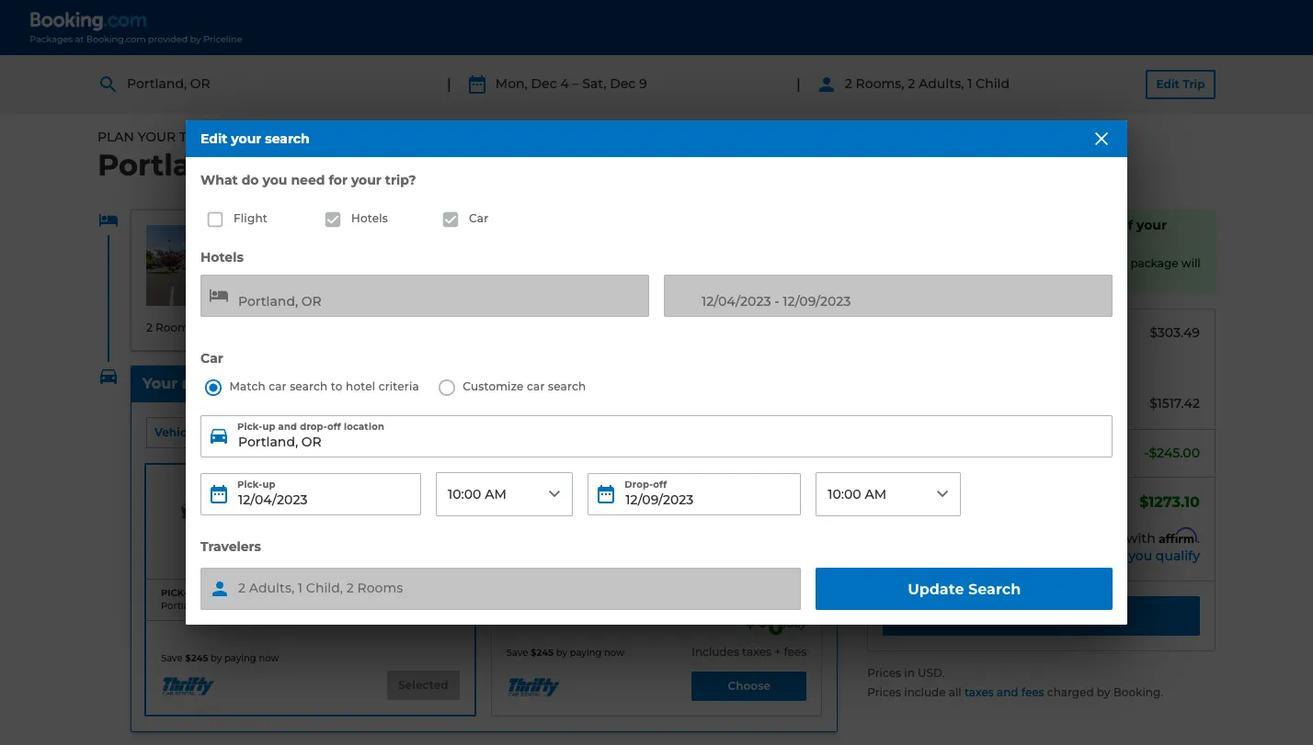 Task type: locate. For each thing, give the bounding box(es) containing it.
1 horizontal spatial sat,
[[485, 376, 514, 393]]

245 down 2 adults, 1 child, 2 rooms button
[[537, 647, 554, 659]]

in
[[904, 667, 915, 680]]

change
[[726, 273, 771, 287]]

rental down "saved"
[[966, 272, 999, 286]]

1 vertical spatial prices
[[868, 686, 901, 699]]

0 horizontal spatial save $ 245 by paying now
[[161, 653, 279, 665]]

drop- up 'intl'
[[213, 587, 246, 599]]

for down booking
[[1022, 272, 1037, 286]]

hotels down flight
[[200, 249, 244, 266]]

euv
[[349, 498, 369, 510]]

customize
[[463, 380, 524, 394]]

1 horizontal spatial your
[[904, 217, 935, 233]]

your left the trip?
[[351, 172, 382, 189]]

search for edit your search
[[265, 131, 310, 147]]

0 horizontal spatial pick-
[[161, 587, 187, 599]]

update search
[[908, 581, 1021, 598]]

airport right 'intl'
[[222, 600, 255, 612]]

1 horizontal spatial hotels
[[351, 212, 388, 225]]

car right 'customize'
[[527, 380, 545, 394]]

search
[[265, 131, 310, 147], [290, 380, 328, 394], [548, 380, 586, 394]]

cars image
[[97, 366, 120, 388]]

1 left child
[[968, 76, 972, 92]]

edit down match car search to hotel criteria
[[313, 426, 336, 439]]

1 vertical spatial adults,
[[249, 580, 294, 597]]

hotel
[[346, 380, 376, 394]]

car inside your savings will cover the cost of your rental car! the $245 you saved by booking this as a package will cover your rental car for the entire trip.
[[1001, 272, 1019, 286]]

your for your rental car from mon, dec 4 10:00 am to sat, dec 9 10:00 am
[[143, 376, 178, 393]]

room
[[289, 321, 322, 334]]

your for your savings will cover the cost of your rental car! the $245 you saved by booking this as a package will cover your rental car for the entire trip.
[[904, 217, 935, 233]]

on inside electric vehicle chevrolet bolt euv car on airport
[[319, 517, 331, 529]]

0 horizontal spatial and
[[387, 426, 409, 439]]

am left 'customize'
[[435, 376, 461, 393]]

electric
[[280, 480, 331, 496]]

1 horizontal spatial pick-
[[339, 426, 368, 439]]

pay now & save down 2 adults, 1 child, 2 rooms button
[[514, 625, 596, 637]]

1 horizontal spatial –
[[573, 76, 579, 92]]

2 vertical spatial you
[[1129, 548, 1152, 565]]

your right "cars" 'image'
[[143, 376, 178, 393]]

taxes right all
[[965, 686, 994, 699]]

paying
[[570, 647, 602, 659], [224, 653, 256, 665]]

am up the pick-up and drop-off location field
[[609, 376, 635, 393]]

mon, dec 4 – sat, dec 9
[[496, 76, 647, 92], [279, 225, 409, 239]]

1 vertical spatial off
[[246, 587, 265, 599]]

and
[[387, 426, 409, 439], [997, 686, 1019, 699]]

airport
[[679, 503, 712, 515], [333, 517, 366, 529], [222, 600, 255, 612]]

1 horizontal spatial for
[[1022, 272, 1037, 286]]

None field
[[200, 275, 649, 317], [200, 416, 1113, 458], [200, 275, 649, 317]]

now down 'intl'
[[189, 631, 215, 643]]

1 vertical spatial portland
[[161, 600, 202, 612]]

- up the $1273.10
[[1144, 445, 1149, 461]]

selected button
[[387, 671, 460, 701]]

child
[[976, 76, 1010, 92]]

search for match car search to hotel criteria
[[290, 380, 328, 394]]

to left hotel
[[331, 380, 343, 394]]

save $ 245 by paying now
[[506, 647, 625, 659], [161, 653, 279, 665]]

1 vertical spatial –
[[345, 225, 350, 239]]

portland,
[[127, 76, 187, 92]]

1 vertical spatial and
[[997, 686, 1019, 699]]

adults, left child
[[919, 76, 964, 92]]

0 horizontal spatial 1
[[298, 580, 303, 597]]

2 horizontal spatial airport
[[679, 503, 712, 515]]

do
[[242, 172, 259, 189]]

fees right +
[[784, 646, 807, 659]]

$ left 0
[[760, 617, 767, 631]]

by right "saved"
[[1016, 256, 1030, 270]]

edit left trip on the right top of the page
[[1157, 77, 1180, 91]]

will up "saved"
[[993, 217, 1017, 233]]

(
[[237, 426, 241, 439]]

your down $245
[[938, 272, 963, 286]]

Pick-up field
[[200, 474, 421, 516]]

adults, up (pdx)
[[249, 580, 294, 597]]

1 10:00 from the left
[[392, 376, 431, 393]]

car left from
[[232, 376, 256, 393]]

|
[[447, 75, 451, 93], [796, 75, 801, 93]]

0 vertical spatial edit
[[1157, 77, 1180, 91]]

1 horizontal spatial 1
[[968, 76, 972, 92]]

1 left child,
[[298, 580, 303, 597]]

. inside /mo with affirm . see if you qualify
[[1197, 530, 1200, 547]]

2 right rooms,
[[908, 76, 915, 92]]

0 horizontal spatial now
[[259, 653, 279, 665]]

save $ 245 by paying now down 2 adults, 1 child, 2 rooms button
[[506, 647, 625, 659]]

1 vertical spatial .
[[1161, 686, 1163, 699]]

savings up charges
[[943, 445, 992, 461]]

qualify
[[1156, 548, 1200, 565]]

1 vertical spatial your
[[143, 376, 178, 393]]

& down 'intl'
[[217, 631, 223, 643]]

0 horizontal spatial sat,
[[353, 225, 374, 239]]

king
[[259, 321, 286, 334]]

0 vertical spatial fees
[[784, 646, 807, 659]]

airport inside electric vehicle chevrolet bolt euv car on airport
[[333, 517, 366, 529]]

2 down travelers
[[238, 580, 246, 597]]

1 horizontal spatial drop-
[[412, 426, 445, 439]]

prices left include
[[868, 686, 901, 699]]

2 horizontal spatial you
[[1129, 548, 1152, 565]]

hotels down the trip?
[[351, 212, 388, 225]]

1 vertical spatial sat,
[[353, 225, 374, 239]]

taxes left +
[[742, 646, 772, 659]]

affirm
[[1159, 528, 1197, 544]]

car inside electric vehicle chevrolet bolt euv car on airport
[[300, 517, 316, 529]]

1 horizontal spatial rooms
[[357, 580, 403, 597]]

1 vertical spatial pick-
[[161, 587, 187, 599]]

choose
[[728, 679, 771, 693]]

0 vertical spatial off
[[445, 426, 461, 439]]

0 vertical spatial adults,
[[919, 76, 964, 92]]

1 horizontal spatial paying
[[570, 647, 602, 659]]

1 vertical spatial you
[[958, 256, 978, 270]]

1 vertical spatial will
[[1182, 256, 1201, 270]]

2 vertical spatial airport
[[222, 600, 255, 612]]

to
[[465, 376, 481, 393], [331, 380, 343, 394], [1033, 607, 1049, 625]]

you down car! on the top
[[958, 256, 978, 270]]

2 for 2 rooms - standard king room - non-smoking
[[146, 321, 153, 334]]

booking.com packages image
[[29, 11, 244, 44]]

10:00 right hotel
[[392, 376, 431, 393]]

search right 'customize'
[[548, 380, 586, 394]]

to right the criteria
[[465, 376, 481, 393]]

pay down 2 adults, 1 child, 2 rooms button
[[514, 625, 532, 637]]

2 horizontal spatial &
[[563, 625, 569, 637]]

1 horizontal spatial .
[[1197, 530, 1200, 547]]

electric vehicle image
[[161, 480, 265, 533]]

1 horizontal spatial pay now & save
[[514, 625, 596, 637]]

2 vertical spatial rental
[[182, 376, 227, 393]]

chevrolet
[[280, 498, 325, 510]]

& down 2 adults, 1 child, 2 rooms button
[[563, 625, 569, 637]]

& up 'intl'
[[204, 587, 211, 599]]

off down your rental car from mon, dec 4 10:00 am to sat, dec 9 10:00 am
[[445, 426, 461, 439]]

1 | from the left
[[447, 75, 451, 93]]

rooms left standard
[[156, 321, 195, 334]]

bed image
[[97, 209, 120, 231]]

you down with at the bottom right of the page
[[1129, 548, 1152, 565]]

trip.
[[1098, 272, 1120, 286]]

0 horizontal spatial up
[[187, 587, 201, 599]]

245
[[537, 647, 554, 659], [191, 653, 208, 665]]

search left hotel
[[290, 380, 328, 394]]

search up need
[[265, 131, 310, 147]]

will right package
[[1182, 256, 1201, 270]]

cover down the at the right top of page
[[904, 272, 935, 286]]

for inside your savings will cover the cost of your rental car! the $245 you saved by booking this as a package will cover your rental car for the entire trip.
[[1022, 272, 1037, 286]]

off inside pick-up & drop-off portland intl airport (pdx)
[[246, 587, 265, 599]]

1 horizontal spatial vehicle
[[335, 480, 384, 496]]

criteria
[[379, 380, 419, 394]]

0 horizontal spatial mon, dec 4 – sat, dec 9
[[279, 225, 409, 239]]

up down automatic transmission. 'icon'
[[187, 587, 201, 599]]

on down bolt
[[319, 517, 331, 529]]

edit
[[1157, 77, 1180, 91], [200, 131, 227, 147], [313, 426, 336, 439]]

- right 'gresham'
[[333, 266, 337, 280]]

| for 2 rooms, 2 adults, 1 child
[[796, 75, 801, 93]]

0 vertical spatial you
[[263, 172, 287, 189]]

portland left 'intl'
[[161, 600, 202, 612]]

edit up what
[[200, 131, 227, 147]]

rooms,
[[856, 76, 905, 92]]

room
[[774, 273, 805, 287]]

you inside your savings will cover the cost of your rental car! the $245 you saved by booking this as a package will cover your rental car for the entire trip.
[[958, 256, 978, 270]]

rental up the at the right top of page
[[904, 235, 944, 251]]

0 horizontal spatial your
[[143, 376, 178, 393]]

drop-
[[412, 426, 445, 439], [213, 587, 246, 599]]

dec
[[531, 76, 557, 92], [610, 76, 636, 92], [309, 225, 331, 239], [377, 225, 399, 239], [343, 376, 373, 393], [518, 376, 548, 393]]

0 horizontal spatial am
[[435, 376, 461, 393]]

1 horizontal spatial mon, dec 4 – sat, dec 9
[[496, 76, 647, 92]]

and inside button
[[387, 426, 409, 439]]

1 horizontal spatial up
[[368, 426, 384, 439]]

2 horizontal spatial rental
[[966, 272, 999, 286]]

match car search to hotel criteria
[[229, 380, 419, 394]]

of
[[1120, 217, 1133, 233]]

customize car search
[[463, 380, 586, 394]]

airport down euv
[[333, 517, 366, 529]]

cover up booking
[[1021, 217, 1058, 233]]

all
[[949, 686, 962, 699]]

smoking
[[360, 321, 411, 334]]

vehicle left types
[[155, 426, 197, 439]]

0 vertical spatial taxes
[[742, 646, 772, 659]]

rental
[[904, 235, 944, 251], [966, 272, 999, 286], [182, 376, 227, 393]]

auto
[[210, 557, 233, 569]]

0 vertical spatial sat,
[[582, 76, 607, 92]]

save $ 245 by paying now down 'intl'
[[161, 653, 279, 665]]

for right need
[[329, 172, 348, 189]]

rooms
[[156, 321, 195, 334], [357, 580, 403, 597]]

types
[[200, 426, 233, 439]]

vehicle up euv
[[335, 480, 384, 496]]

1 vertical spatial hotels
[[200, 249, 244, 266]]

on down supplier's at bottom
[[665, 503, 677, 515]]

you
[[263, 172, 287, 189], [958, 256, 978, 270], [1129, 548, 1152, 565]]

1 vertical spatial edit
[[200, 131, 227, 147]]

hotels
[[351, 212, 388, 225], [200, 249, 244, 266]]

Pick-up and drop-off location text field
[[200, 416, 1113, 458]]

)
[[256, 426, 260, 439]]

1 vertical spatial on
[[319, 517, 331, 529]]

car down "saved"
[[1001, 272, 1019, 286]]

by right charged
[[1097, 686, 1111, 699]]

2 adults, 1 child, 2 rooms button
[[200, 568, 801, 610]]

portland, or
[[127, 76, 210, 92]]

what do you need for your trip?
[[200, 172, 416, 189]]

rental left match on the bottom left
[[182, 376, 227, 393]]

edit for edit pick-up and drop-off
[[313, 426, 336, 439]]

entire
[[1062, 272, 1095, 286]]

245 down 'intl'
[[191, 653, 208, 665]]

$303.49
[[1150, 325, 1200, 342]]

pick-
[[339, 426, 368, 439], [161, 587, 187, 599]]

1 horizontal spatial now
[[535, 625, 560, 637]]

2 right child,
[[346, 580, 354, 597]]

1 inside button
[[298, 580, 303, 597]]

2 | from the left
[[796, 75, 801, 93]]

car right match on the bottom left
[[269, 380, 287, 394]]

savings up car! on the top
[[939, 217, 990, 233]]

airport down supplier's choice
[[679, 503, 712, 515]]

pay down pick-up & drop-off portland intl airport (pdx)
[[168, 631, 187, 643]]

2 left rooms,
[[845, 76, 852, 92]]

up down hotel
[[368, 426, 384, 439]]

cover
[[1021, 217, 1058, 233], [904, 272, 935, 286]]

your
[[904, 217, 935, 233], [143, 376, 178, 393]]

travelers
[[200, 539, 261, 556]]

airport inside pick-up & drop-off portland intl airport (pdx)
[[222, 600, 255, 612]]

pay now & save down 'intl'
[[168, 631, 251, 643]]

and down the criteria
[[387, 426, 409, 439]]

2 left standard
[[146, 321, 153, 334]]

troutdale
[[340, 266, 393, 280]]

2 vertical spatial edit
[[313, 426, 336, 439]]

0 vertical spatial for
[[329, 172, 348, 189]]

0 vertical spatial pick-
[[339, 426, 368, 439]]

0 vertical spatial will
[[993, 217, 1017, 233]]

search
[[968, 581, 1021, 598]]

cost
[[1088, 217, 1116, 233]]

0 vertical spatial prices
[[868, 667, 901, 680]]

0 horizontal spatial on
[[319, 517, 331, 529]]

up
[[368, 426, 384, 439], [187, 587, 201, 599]]

1 horizontal spatial and
[[997, 686, 1019, 699]]

0 horizontal spatial vehicle
[[155, 426, 197, 439]]

savings for package
[[943, 445, 992, 461]]

savings inside your savings will cover the cost of your rental car! the $245 you saved by booking this as a package will cover your rental car for the entire trip.
[[939, 217, 990, 233]]

you right do
[[263, 172, 287, 189]]

1 vertical spatial mon, dec 4 – sat, dec 9
[[279, 225, 409, 239]]

fees left charged
[[1022, 686, 1044, 699]]

up inside pick-up & drop-off portland intl airport (pdx)
[[187, 587, 201, 599]]

1 vertical spatial 4
[[334, 225, 342, 239]]

2 vertical spatial 4
[[377, 376, 387, 393]]

search for customize car search
[[548, 380, 586, 394]]

prices left in at the bottom of page
[[868, 667, 901, 680]]

2 adults, 1 child, 2 rooms
[[238, 580, 403, 597]]

your up the at the right top of page
[[904, 217, 935, 233]]

continue to checkout
[[958, 607, 1125, 625]]

off up (pdx)
[[246, 587, 265, 599]]

portland down your
[[97, 147, 232, 183]]

0 horizontal spatial pay
[[168, 631, 187, 643]]

- left non-
[[325, 321, 329, 334]]

bolt
[[328, 498, 347, 510]]

1 horizontal spatial will
[[1182, 256, 1201, 270]]

rooms right child,
[[357, 580, 403, 597]]

by down 'intl'
[[211, 653, 222, 665]]

1 horizontal spatial the
[[1061, 217, 1084, 233]]

$ down pick-up & drop-off portland intl airport (pdx)
[[185, 653, 191, 665]]

to right the continue
[[1033, 607, 1049, 625]]

10:00 up the pick-up and drop-off location field
[[566, 376, 605, 393]]

0 horizontal spatial |
[[447, 75, 451, 93]]

off
[[445, 426, 461, 439], [246, 587, 265, 599]]

drop- down the criteria
[[412, 426, 445, 439]]

. right charged
[[1161, 686, 1163, 699]]

0 horizontal spatial 4
[[334, 225, 342, 239]]

1 vertical spatial rental
[[966, 272, 999, 286]]

0 horizontal spatial –
[[345, 225, 350, 239]]

the left the cost
[[1061, 217, 1084, 233]]

. up qualify
[[1197, 530, 1200, 547]]

star image
[[290, 285, 301, 296]]

vehicle inside electric vehicle chevrolet bolt euv car on airport
[[335, 480, 384, 496]]

gresham - troutdale
[[279, 266, 393, 280]]

your inside your savings will cover the cost of your rental car! the $245 you saved by booking this as a package will cover your rental car for the entire trip.
[[904, 217, 935, 233]]

total
[[883, 494, 921, 511]]

will
[[993, 217, 1017, 233], [1182, 256, 1201, 270]]

1 vertical spatial airport
[[333, 517, 366, 529]]

now down 2 adults, 1 child, 2 rooms button
[[535, 625, 560, 637]]

1 horizontal spatial you
[[958, 256, 978, 270]]

$245
[[928, 256, 955, 270]]

by inside your savings will cover the cost of your rental car! the $245 you saved by booking this as a package will cover your rental car for the entire trip.
[[1016, 256, 1030, 270]]

0 vertical spatial and
[[387, 426, 409, 439]]

for
[[329, 172, 348, 189], [1022, 272, 1037, 286]]

the down booking
[[1040, 272, 1059, 286]]

booking
[[1033, 256, 1079, 270]]

child,
[[306, 580, 343, 597]]

now
[[535, 625, 560, 637], [189, 631, 215, 643]]

includes taxes + fees
[[692, 646, 807, 659]]

and right all
[[997, 686, 1019, 699]]

1 vertical spatial taxes
[[965, 686, 994, 699]]

2 horizontal spatial $
[[760, 617, 767, 631]]

vehicle
[[155, 426, 197, 439], [335, 480, 384, 496]]

adults,
[[919, 76, 964, 92], [249, 580, 294, 597]]



Task type: describe. For each thing, give the bounding box(es) containing it.
0 vertical spatial mon, dec 4 – sat, dec 9
[[496, 76, 647, 92]]

car on airport
[[647, 503, 712, 515]]

all
[[241, 426, 256, 439]]

airport for vehicle
[[333, 517, 366, 529]]

1 horizontal spatial $
[[531, 647, 537, 659]]

1 horizontal spatial rental
[[904, 235, 944, 251]]

choose button
[[692, 672, 807, 702]]

checkout
[[1053, 607, 1125, 625]]

/mo
[[1098, 530, 1123, 547]]

change room link
[[709, 265, 823, 295]]

trip
[[1183, 77, 1205, 91]]

0 horizontal spatial to
[[331, 380, 343, 394]]

2 vertical spatial 9
[[552, 376, 562, 393]]

2 for 2 rooms, 2 adults, 1 child
[[845, 76, 852, 92]]

saved
[[981, 256, 1013, 270]]

adults, inside button
[[249, 580, 294, 597]]

and inside prices in usd. prices include all taxes and fees charged by booking .
[[997, 686, 1019, 699]]

& inside pick-up & drop-off portland intl airport (pdx)
[[204, 587, 211, 599]]

edit trip button
[[1146, 70, 1216, 99]]

2 horizontal spatial sat,
[[582, 76, 607, 92]]

drop- inside pick-up & drop-off portland intl airport (pdx)
[[213, 587, 246, 599]]

to inside "button"
[[1033, 607, 1049, 625]]

0 vertical spatial on
[[665, 503, 677, 515]]

change room
[[726, 273, 805, 287]]

continue to checkout button
[[883, 597, 1200, 636]]

your up do
[[231, 131, 261, 147]]

your rental car from mon, dec 4 10:00 am to sat, dec 9 10:00 am
[[143, 376, 635, 393]]

2 prices from the top
[[868, 686, 901, 699]]

trip
[[179, 129, 210, 145]]

0 horizontal spatial rental
[[182, 376, 227, 393]]

1 vertical spatial the
[[1040, 272, 1059, 286]]

supplier's choice
[[626, 479, 742, 496]]

off inside edit pick-up and drop-off button
[[445, 426, 461, 439]]

$ inside $ 0 /day
[[760, 617, 767, 631]]

0 vertical spatial cover
[[1021, 217, 1058, 233]]

0 vertical spatial portland
[[97, 147, 232, 183]]

edit trip
[[1157, 77, 1205, 91]]

trip?
[[385, 172, 416, 189]]

$1517.42
[[1150, 395, 1200, 412]]

your
[[138, 129, 176, 145]]

up to 3 pieces of luggage. image
[[217, 537, 232, 552]]

edit for edit trip
[[1157, 77, 1180, 91]]

what
[[200, 172, 238, 189]]

$ 0 /day
[[760, 614, 807, 641]]

from
[[260, 376, 297, 393]]

5
[[204, 539, 210, 551]]

0 horizontal spatial 245
[[191, 653, 208, 665]]

flight
[[234, 212, 268, 225]]

0 horizontal spatial taxes
[[742, 646, 772, 659]]

$245.00
[[1149, 445, 1200, 461]]

0 horizontal spatial pay now & save
[[168, 631, 251, 643]]

0 horizontal spatial fees
[[784, 646, 807, 659]]

(pdx)
[[257, 600, 284, 612]]

2 vertical spatial sat,
[[485, 376, 514, 393]]

star half image
[[301, 285, 312, 296]]

0
[[769, 614, 784, 641]]

electric vehicle chevrolet bolt euv car on airport
[[280, 480, 384, 529]]

fees inside prices in usd. prices include all taxes and fees charged by booking .
[[1022, 686, 1044, 699]]

by down 2 adults, 1 child, 2 rooms button
[[556, 647, 567, 659]]

supplier's choice image
[[506, 479, 612, 532]]

+
[[775, 646, 781, 659]]

2 vertical spatial mon,
[[301, 376, 339, 393]]

0 horizontal spatial rooms
[[156, 321, 195, 334]]

-$245.00
[[1144, 445, 1200, 461]]

airport for up
[[222, 600, 255, 612]]

the
[[904, 256, 925, 270]]

if
[[1117, 548, 1125, 565]]

usd.
[[918, 667, 945, 680]]

by inside prices in usd. prices include all taxes and fees charged by booking .
[[1097, 686, 1111, 699]]

choice
[[696, 479, 742, 496]]

you inside /mo with affirm . see if you qualify
[[1129, 548, 1152, 565]]

up inside button
[[368, 426, 384, 439]]

prices in usd. prices include all taxes and fees charged by booking .
[[868, 667, 1163, 699]]

drop- inside button
[[412, 426, 445, 439]]

include
[[904, 686, 946, 699]]

0 horizontal spatial for
[[329, 172, 348, 189]]

1 am from the left
[[435, 376, 461, 393]]

/day
[[784, 617, 807, 631]]

2 for 2 adults, 1 child, 2 rooms
[[238, 580, 246, 597]]

1 horizontal spatial adults,
[[919, 76, 964, 92]]

pick- inside pick-up & drop-off portland intl airport (pdx)
[[161, 587, 187, 599]]

0 vertical spatial –
[[573, 76, 579, 92]]

1 horizontal spatial pay
[[514, 625, 532, 637]]

edit pick-up and drop-off button
[[305, 417, 470, 449]]

1 horizontal spatial save $ 245 by paying now
[[506, 647, 625, 659]]

2 horizontal spatial 4
[[560, 76, 569, 92]]

up to 5 people. image
[[188, 537, 202, 552]]

0 horizontal spatial paying
[[224, 653, 256, 665]]

car!
[[948, 235, 973, 251]]

need
[[291, 172, 325, 189]]

update
[[908, 581, 964, 598]]

2 rooms, 2 adults, 1 child
[[845, 76, 1010, 92]]

package
[[883, 445, 940, 461]]

Drop-off field
[[588, 474, 801, 516]]

hotel image - quality inn gresham image
[[146, 225, 264, 306]]

0 horizontal spatial you
[[263, 172, 287, 189]]

supplier's
[[626, 479, 692, 496]]

savings for your
[[939, 217, 990, 233]]

0 vertical spatial mon,
[[496, 76, 528, 92]]

/mo with affirm . see if you qualify
[[1090, 528, 1200, 565]]

package
[[1131, 256, 1179, 270]]

0 vertical spatial 9
[[639, 76, 647, 92]]

your right of
[[1137, 217, 1167, 233]]

a
[[1121, 256, 1128, 270]]

total charges
[[883, 494, 987, 511]]

non-
[[332, 321, 360, 334]]

0 vertical spatial the
[[1061, 217, 1084, 233]]

0 horizontal spatial cover
[[904, 272, 935, 286]]

1 vertical spatial mon,
[[279, 225, 306, 239]]

2 am from the left
[[609, 376, 635, 393]]

2 10:00 from the left
[[566, 376, 605, 393]]

star rating image
[[279, 285, 486, 296]]

1 horizontal spatial to
[[465, 376, 481, 393]]

charges
[[925, 494, 987, 511]]

match
[[229, 380, 266, 394]]

0 horizontal spatial now
[[189, 631, 215, 643]]

gresham
[[279, 266, 330, 280]]

to
[[213, 129, 231, 145]]

see
[[1090, 548, 1114, 565]]

pick- inside edit pick-up and drop-off button
[[339, 426, 368, 439]]

1 horizontal spatial now
[[604, 647, 625, 659]]

taxes and fees link
[[965, 686, 1047, 699]]

your savings will cover the cost of your rental car! the $245 you saved by booking this as a package will cover your rental car for the entire trip.
[[904, 217, 1201, 286]]

| for mon, dec 4 – sat, dec 9
[[447, 75, 451, 93]]

automatic transmission. image
[[194, 555, 208, 570]]

this
[[1082, 256, 1103, 270]]

0 horizontal spatial hotels
[[200, 249, 244, 266]]

none field the pick-up and drop-off location
[[200, 416, 1113, 458]]

- left standard
[[198, 321, 202, 334]]

or
[[190, 76, 210, 92]]

0 horizontal spatial $
[[185, 653, 191, 665]]

portland inside pick-up & drop-off portland intl airport (pdx)
[[161, 600, 202, 612]]

2 rooms - standard king room - non-smoking
[[146, 321, 413, 334]]

edit for edit your search
[[200, 131, 227, 147]]

update search button
[[816, 568, 1113, 610]]

$1273.10
[[1139, 494, 1200, 511]]

booking
[[1113, 686, 1161, 699]]

package savings
[[883, 445, 992, 461]]

. inside prices in usd. prices include all taxes and fees charged by booking .
[[1161, 686, 1163, 699]]

taxes inside prices in usd. prices include all taxes and fees charged by booking .
[[965, 686, 994, 699]]

1 horizontal spatial &
[[217, 631, 223, 643]]

1 prices from the top
[[868, 667, 901, 680]]

charged
[[1047, 686, 1094, 699]]

standard
[[205, 321, 257, 334]]

rooms inside button
[[357, 580, 403, 597]]

0 vertical spatial 1
[[968, 76, 972, 92]]

1 horizontal spatial 245
[[537, 647, 554, 659]]

intl
[[204, 600, 220, 612]]

edit your search
[[200, 131, 310, 147]]

as
[[1106, 256, 1118, 270]]

see if you qualify link
[[868, 548, 1200, 566]]

1 vertical spatial 9
[[402, 225, 409, 239]]



Task type: vqa. For each thing, say whether or not it's contained in the screenshot.
Continue To Checkout
yes



